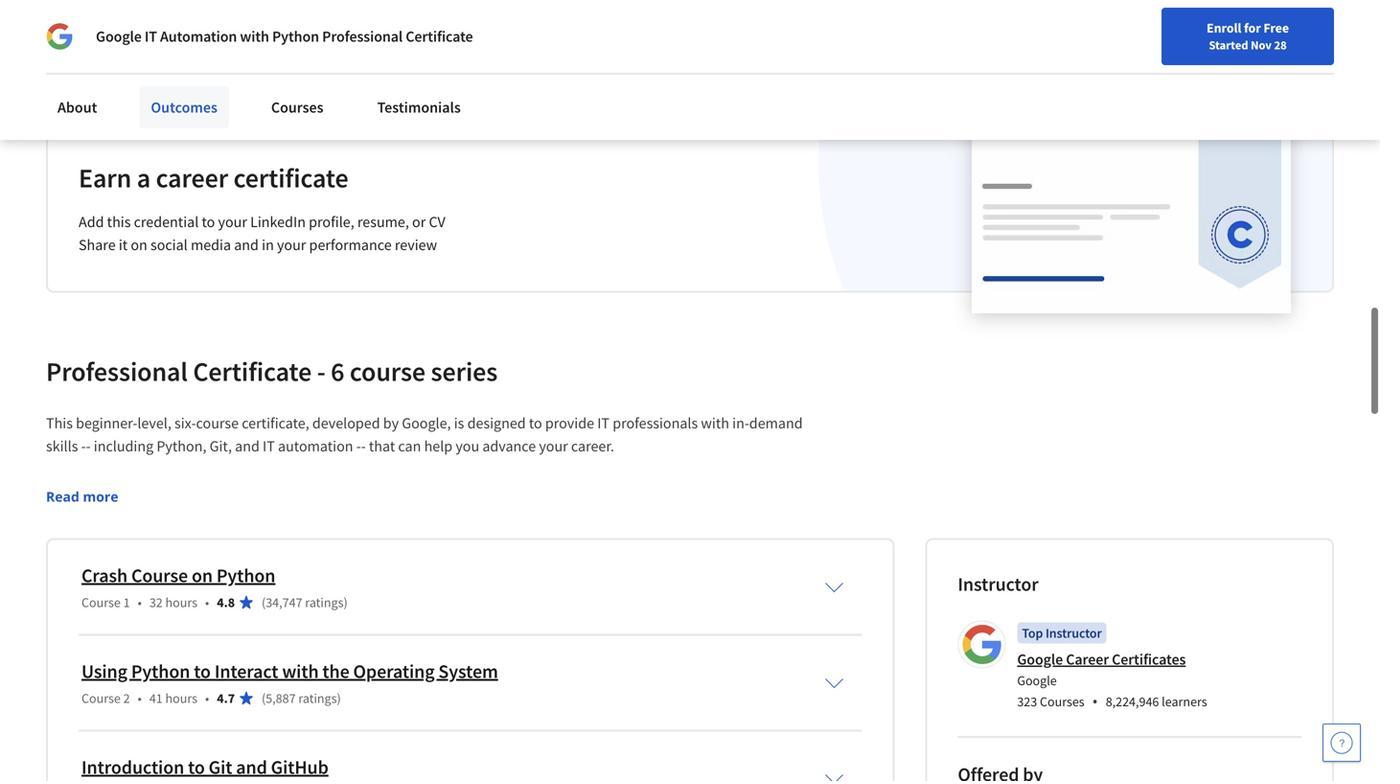 Task type: describe. For each thing, give the bounding box(es) containing it.
share
[[79, 235, 116, 254]]

(e.g.,
[[188, 48, 216, 66]]

program
[[623, 48, 671, 66]]

of
[[484, 48, 495, 66]]

hours for course
[[165, 594, 198, 611]]

google,
[[402, 414, 451, 433]]

0 vertical spatial courses
[[271, 98, 324, 117]]

on inside add this credential to your linkedin profile, resume, or cv share it on social media and in your performance review
[[131, 235, 147, 254]]

skills
[[46, 437, 78, 456]]

it
[[119, 235, 128, 254]]

0 horizontal spatial with
[[240, 27, 269, 46]]

level,
[[137, 414, 171, 433]]

1 vertical spatial it
[[597, 414, 610, 433]]

0 vertical spatial python
[[272, 27, 319, 46]]

google career certificates link
[[1017, 650, 1186, 669]]

1 horizontal spatial your
[[277, 235, 306, 254]]

demand
[[749, 414, 803, 433]]

credential
[[134, 212, 199, 231]]

raise)
[[349, 48, 380, 66]]

1 vertical spatial career
[[156, 161, 228, 195]]

nov
[[1251, 37, 1272, 53]]

six-
[[174, 414, 196, 433]]

professionals
[[613, 414, 698, 433]]

add
[[79, 212, 104, 231]]

41
[[149, 690, 163, 707]]

career
[[1066, 650, 1109, 669]]

this
[[107, 212, 131, 231]]

2022.
[[846, 48, 876, 66]]

beginner-
[[76, 414, 137, 433]]

outcome
[[136, 48, 186, 66]]

certificates
[[1112, 650, 1186, 669]]

media
[[191, 235, 231, 254]]

using
[[81, 659, 127, 683]]

free
[[1264, 19, 1289, 36]]

help
[[424, 437, 453, 456]]

interact
[[215, 659, 278, 683]]

28
[[1274, 37, 1287, 53]]

the
[[322, 659, 350, 683]]

introduction
[[81, 755, 184, 779]]

by
[[383, 414, 399, 433]]

with inside this beginner-level, six-course certificate, developed by google, is designed to provide it professionals with in-demand skills -- including python, git, and it automation -- that can help you advance your career.
[[701, 414, 729, 433]]

google it automation with python professional certificate
[[96, 27, 473, 46]]

to left interact at the left bottom
[[194, 659, 211, 683]]

survey,
[[726, 48, 766, 66]]

about link
[[46, 86, 109, 128]]

1 vertical spatial google
[[1017, 650, 1063, 669]]

5,887
[[266, 690, 296, 707]]

this beginner-level, six-course certificate, developed by google, is designed to provide it professionals with in-demand skills -- including python, git, and it automation -- that can help you advance your career.
[[46, 414, 806, 456]]

testimonials
[[377, 98, 461, 117]]

ratings for interact
[[298, 690, 337, 707]]

read more button
[[46, 486, 118, 507]]

learners
[[1162, 693, 1207, 710]]

read more
[[46, 487, 118, 506]]

courses inside top instructor google career certificates google 323 courses • 8,224,946 learners
[[1040, 693, 1085, 710]]

( 5,887 ratings )
[[262, 690, 341, 707]]

hours for python
[[165, 690, 198, 707]]

to inside this beginner-level, six-course certificate, developed by google, is designed to provide it professionals with in-demand skills -- including python, git, and it automation -- that can help you advance your career.
[[529, 414, 542, 433]]

you
[[456, 437, 479, 456]]

0 vertical spatial course
[[131, 564, 188, 588]]

enroll
[[1207, 19, 1242, 36]]

• right 2
[[138, 690, 142, 707]]

in-
[[732, 414, 749, 433]]

coursera image
[[23, 16, 145, 46]]

2 vertical spatial it
[[263, 437, 275, 456]]

professional certificate - 6 course series
[[46, 355, 498, 388]]

) for python
[[344, 594, 348, 611]]

( for interact
[[262, 690, 266, 707]]

32
[[149, 594, 163, 611]]

cv
[[429, 212, 446, 231]]

course 1 • 32 hours •
[[81, 594, 209, 611]]

to left git
[[188, 755, 205, 779]]

top instructor google career certificates google 323 courses • 8,224,946 learners
[[1017, 624, 1207, 712]]

graduate
[[673, 48, 724, 66]]

new
[[218, 48, 242, 66]]

4.8
[[217, 594, 235, 611]]

• inside top instructor google career certificates google 323 courses • 8,224,946 learners
[[1092, 691, 1098, 712]]

certificate
[[233, 161, 348, 195]]

• left 4.7
[[205, 690, 209, 707]]

months
[[438, 48, 482, 66]]

certificate,
[[242, 414, 309, 433]]

1
[[123, 594, 130, 611]]

and inside this beginner-level, six-course certificate, developed by google, is designed to provide it professionals with in-demand skills -- including python, git, and it automation -- that can help you advance your career.
[[235, 437, 260, 456]]

automation
[[278, 437, 353, 456]]

outcomes link
[[139, 86, 229, 128]]

using python to interact with the operating system link
[[81, 659, 498, 683]]

career.
[[571, 437, 614, 456]]

0 vertical spatial certificate
[[406, 27, 473, 46]]

0 horizontal spatial certificate
[[193, 355, 312, 388]]

google image
[[46, 23, 73, 50]]

outcomes
[[151, 98, 217, 117]]

0 vertical spatial google
[[96, 27, 142, 46]]

1 horizontal spatial professional
[[322, 27, 403, 46]]

2
[[123, 690, 130, 707]]

git
[[209, 755, 232, 779]]

0 vertical spatial your
[[218, 212, 247, 231]]

2 vertical spatial and
[[236, 755, 267, 779]]

linkedin
[[250, 212, 306, 231]]

within
[[383, 48, 418, 66]]

social
[[151, 235, 188, 254]]

and inside add this credential to your linkedin profile, resume, or cv share it on social media and in your performance review
[[234, 235, 259, 254]]

( for python
[[262, 594, 266, 611]]

ratings for python
[[305, 594, 344, 611]]



Task type: locate. For each thing, give the bounding box(es) containing it.
2 vertical spatial google
[[1017, 672, 1057, 689]]

1 horizontal spatial on
[[192, 564, 213, 588]]

on right 'it' in the top of the page
[[131, 235, 147, 254]]

introduction to git and github link
[[81, 755, 329, 779]]

2 hours from the top
[[165, 690, 198, 707]]

hours right the 41
[[165, 690, 198, 707]]

professional up 'beginner-'
[[46, 355, 188, 388]]

0 vertical spatial instructor
[[958, 572, 1039, 596]]

professional up raise)
[[322, 27, 403, 46]]

google
[[96, 27, 142, 46], [1017, 650, 1063, 669], [1017, 672, 1057, 689]]

1 horizontal spatial career
[[156, 161, 228, 195]]

0 horizontal spatial your
[[218, 212, 247, 231]]

0 horizontal spatial it
[[145, 27, 157, 46]]

your up media
[[218, 212, 247, 231]]

0 horizontal spatial )
[[337, 690, 341, 707]]

with
[[240, 27, 269, 46], [701, 414, 729, 433], [282, 659, 319, 683]]

or left raise)
[[335, 48, 347, 66]]

designed
[[467, 414, 526, 433]]

0 vertical spatial (
[[262, 594, 266, 611]]

0 horizontal spatial courses
[[271, 98, 324, 117]]

1 vertical spatial courses
[[1040, 693, 1085, 710]]

provide
[[545, 414, 594, 433]]

instructor up 'career'
[[1046, 624, 1102, 642]]

2 vertical spatial your
[[539, 437, 568, 456]]

certificate
[[406, 27, 473, 46], [193, 355, 312, 388]]

using python to interact with the operating system
[[81, 659, 498, 683]]

(
[[262, 594, 266, 611], [262, 690, 266, 707]]

menu item
[[1034, 19, 1158, 81]]

• left 8,224,946
[[1092, 691, 1098, 712]]

and left "in" on the left top
[[234, 235, 259, 254]]

course 2 • 41 hours •
[[81, 690, 209, 707]]

crash
[[81, 564, 128, 588]]

python up 4.8
[[216, 564, 275, 588]]

1 horizontal spatial it
[[263, 437, 275, 456]]

certificate up the "certificate,"
[[193, 355, 312, 388]]

0 horizontal spatial course
[[196, 414, 239, 433]]

1 horizontal spatial instructor
[[1046, 624, 1102, 642]]

to left provide
[[529, 414, 542, 433]]

in
[[262, 235, 274, 254]]

ratings
[[305, 594, 344, 611], [298, 690, 337, 707]]

1 vertical spatial professional
[[46, 355, 188, 388]]

2 ( from the top
[[262, 690, 266, 707]]

six
[[421, 48, 436, 66]]

1 vertical spatial and
[[235, 437, 260, 456]]

and right git
[[236, 755, 267, 779]]

1 horizontal spatial )
[[344, 594, 348, 611]]

python,
[[157, 437, 207, 456]]

) right 34,747
[[344, 594, 348, 611]]

1 vertical spatial (
[[262, 690, 266, 707]]

1 horizontal spatial certificate
[[406, 27, 473, 46]]

1 vertical spatial course
[[81, 594, 121, 611]]

4.7
[[217, 690, 235, 707]]

operating
[[353, 659, 435, 683]]

0 vertical spatial professional
[[322, 27, 403, 46]]

) for interact
[[337, 690, 341, 707]]

0 vertical spatial hours
[[165, 594, 198, 611]]

0 vertical spatial course
[[350, 355, 426, 388]]

crash course on python link
[[81, 564, 275, 588]]

course left 1 on the bottom
[[81, 594, 121, 611]]

0 vertical spatial and
[[234, 235, 259, 254]]

advance
[[482, 437, 536, 456]]

courses
[[271, 98, 324, 117], [1040, 693, 1085, 710]]

0 horizontal spatial professional
[[46, 355, 188, 388]]

2 vertical spatial python
[[131, 659, 190, 683]]

this
[[46, 414, 73, 433]]

course up git,
[[196, 414, 239, 433]]

crash course on python
[[81, 564, 275, 588]]

1 horizontal spatial with
[[282, 659, 319, 683]]

)
[[344, 594, 348, 611], [337, 690, 341, 707]]

github
[[271, 755, 329, 779]]

help center image
[[1330, 731, 1353, 754]]

0 vertical spatial )
[[344, 594, 348, 611]]

( down interact at the left bottom
[[262, 690, 266, 707]]

professional
[[322, 27, 403, 46], [46, 355, 188, 388]]

1 vertical spatial with
[[701, 414, 729, 433]]

read
[[46, 487, 79, 506]]

instructor inside top instructor google career certificates google 323 courses • 8,224,946 learners
[[1046, 624, 1102, 642]]

earn a career certificate
[[79, 161, 348, 195]]

or inside add this credential to your linkedin profile, resume, or cv share it on social media and in your performance review
[[412, 212, 426, 231]]

None search field
[[273, 12, 590, 50]]

with left in-
[[701, 414, 729, 433]]

1 vertical spatial )
[[337, 690, 341, 707]]

enroll for free started nov 28
[[1207, 19, 1289, 53]]

34,747
[[266, 594, 302, 611]]

review
[[395, 235, 437, 254]]

it up career.
[[597, 414, 610, 433]]

it down the "certificate,"
[[263, 437, 275, 456]]

1 vertical spatial on
[[131, 235, 147, 254]]

courses right the '323' in the bottom right of the page
[[1040, 693, 1085, 710]]

¹positive career outcome (e.g., new job, promotion, or raise) within six months of completion. based on program graduate survey, united states 2022.
[[46, 48, 876, 66]]

courses link
[[260, 86, 335, 128]]

1 horizontal spatial or
[[412, 212, 426, 231]]

python up the promotion,
[[272, 27, 319, 46]]

1 vertical spatial ratings
[[298, 690, 337, 707]]

career down coursera image
[[98, 48, 133, 66]]

and right git,
[[235, 437, 260, 456]]

it up outcome
[[145, 27, 157, 46]]

for
[[1244, 19, 1261, 36]]

to inside add this credential to your linkedin profile, resume, or cv share it on social media and in your performance review
[[202, 212, 215, 231]]

2 vertical spatial on
[[192, 564, 213, 588]]

system
[[438, 659, 498, 683]]

certificate up six in the left of the page
[[406, 27, 473, 46]]

about
[[58, 98, 97, 117]]

python
[[272, 27, 319, 46], [216, 564, 275, 588], [131, 659, 190, 683]]

0 vertical spatial it
[[145, 27, 157, 46]]

• left 4.8
[[205, 594, 209, 611]]

2 vertical spatial course
[[81, 690, 121, 707]]

your right "in" on the left top
[[277, 235, 306, 254]]

0 horizontal spatial career
[[98, 48, 133, 66]]

a
[[137, 161, 151, 195]]

2 horizontal spatial your
[[539, 437, 568, 456]]

course for using
[[81, 690, 121, 707]]

1 vertical spatial certificate
[[193, 355, 312, 388]]

1 ( from the top
[[262, 594, 266, 611]]

) down the
[[337, 690, 341, 707]]

ratings down the
[[298, 690, 337, 707]]

course up 32
[[131, 564, 188, 588]]

1 vertical spatial python
[[216, 564, 275, 588]]

6
[[331, 355, 344, 388]]

google down top
[[1017, 650, 1063, 669]]

course for crash
[[81, 594, 121, 611]]

0 vertical spatial or
[[335, 48, 347, 66]]

with up job,
[[240, 27, 269, 46]]

based
[[568, 48, 603, 66]]

•
[[138, 594, 142, 611], [205, 594, 209, 611], [138, 690, 142, 707], [205, 690, 209, 707], [1092, 691, 1098, 712]]

¹positive
[[46, 48, 95, 66]]

0 horizontal spatial on
[[131, 235, 147, 254]]

course left 2
[[81, 690, 121, 707]]

0 vertical spatial ratings
[[305, 594, 344, 611]]

or left cv
[[412, 212, 426, 231]]

2 horizontal spatial on
[[605, 48, 620, 66]]

0 vertical spatial with
[[240, 27, 269, 46]]

top
[[1022, 624, 1043, 642]]

ratings right 34,747
[[305, 594, 344, 611]]

0 horizontal spatial or
[[335, 48, 347, 66]]

2 horizontal spatial with
[[701, 414, 729, 433]]

2 horizontal spatial it
[[597, 414, 610, 433]]

on
[[605, 48, 620, 66], [131, 235, 147, 254], [192, 564, 213, 588]]

8,224,946
[[1106, 693, 1159, 710]]

course inside this beginner-level, six-course certificate, developed by google, is designed to provide it professionals with in-demand skills -- including python, git, and it automation -- that can help you advance your career.
[[196, 414, 239, 433]]

add this credential to your linkedin profile, resume, or cv share it on social media and in your performance review
[[79, 212, 446, 254]]

( 34,747 ratings )
[[262, 594, 348, 611]]

earn
[[79, 161, 132, 195]]

2 vertical spatial with
[[282, 659, 319, 683]]

google career certificates image
[[961, 623, 1003, 666]]

hours right 32
[[165, 594, 198, 611]]

1 vertical spatial course
[[196, 414, 239, 433]]

instructor
[[958, 572, 1039, 596], [1046, 624, 1102, 642]]

on right "based"
[[605, 48, 620, 66]]

developed
[[312, 414, 380, 433]]

promotion,
[[269, 48, 332, 66]]

courses down the promotion,
[[271, 98, 324, 117]]

course for six-
[[196, 414, 239, 433]]

1 vertical spatial instructor
[[1046, 624, 1102, 642]]

profile,
[[309, 212, 354, 231]]

instructor up top
[[958, 572, 1039, 596]]

completion.
[[498, 48, 566, 66]]

your inside this beginner-level, six-course certificate, developed by google, is designed to provide it professionals with in-demand skills -- including python, git, and it automation -- that can help you advance your career.
[[539, 437, 568, 456]]

git,
[[210, 437, 232, 456]]

performance
[[309, 235, 392, 254]]

to up media
[[202, 212, 215, 231]]

0 vertical spatial career
[[98, 48, 133, 66]]

is
[[454, 414, 464, 433]]

course for 6
[[350, 355, 426, 388]]

1 vertical spatial your
[[277, 235, 306, 254]]

1 vertical spatial or
[[412, 212, 426, 231]]

( right 4.8
[[262, 594, 266, 611]]

on up course 1 • 32 hours •
[[192, 564, 213, 588]]

can
[[398, 437, 421, 456]]

google up the '323' in the bottom right of the page
[[1017, 672, 1057, 689]]

google up outcome
[[96, 27, 142, 46]]

1 hours from the top
[[165, 594, 198, 611]]

automation
[[160, 27, 237, 46]]

python up the 41
[[131, 659, 190, 683]]

course right "6"
[[350, 355, 426, 388]]

career right a
[[156, 161, 228, 195]]

your down provide
[[539, 437, 568, 456]]

hours
[[165, 594, 198, 611], [165, 690, 198, 707]]

it
[[145, 27, 157, 46], [597, 414, 610, 433], [263, 437, 275, 456]]

1 horizontal spatial courses
[[1040, 693, 1085, 710]]

0 horizontal spatial instructor
[[958, 572, 1039, 596]]

introduction to git and github
[[81, 755, 329, 779]]

your
[[218, 212, 247, 231], [277, 235, 306, 254], [539, 437, 568, 456]]

and
[[234, 235, 259, 254], [235, 437, 260, 456], [236, 755, 267, 779]]

that
[[369, 437, 395, 456]]

0 vertical spatial on
[[605, 48, 620, 66]]

1 horizontal spatial course
[[350, 355, 426, 388]]

• right 1 on the bottom
[[138, 594, 142, 611]]

coursera career certificate image
[[972, 107, 1291, 312]]

1 vertical spatial hours
[[165, 690, 198, 707]]

with up ( 5,887 ratings )
[[282, 659, 319, 683]]

course
[[350, 355, 426, 388], [196, 414, 239, 433]]



Task type: vqa. For each thing, say whether or not it's contained in the screenshot.
your in This beginner-level, six-course certificate, developed by Google, is designed to provide IT professionals with in-demand skills -- including Python, Git, and IT automation -- that can help you advance your career.
yes



